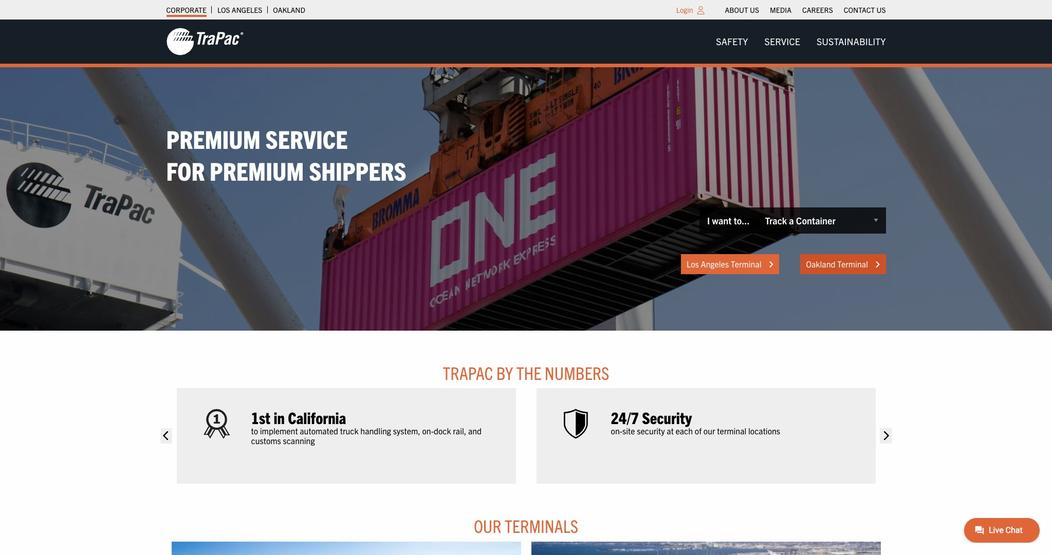 Task type: describe. For each thing, give the bounding box(es) containing it.
to...
[[734, 215, 750, 227]]

media link
[[770, 3, 792, 17]]

oakland for oakland terminal
[[806, 259, 835, 270]]

in
[[274, 407, 285, 428]]

dock
[[434, 426, 451, 436]]

rail,
[[453, 426, 466, 436]]

to
[[251, 426, 258, 436]]

our
[[704, 426, 715, 436]]

terminal
[[717, 426, 746, 436]]

los angeles terminal link
[[681, 255, 779, 275]]

automated
[[300, 426, 338, 436]]

for
[[166, 155, 205, 186]]

solid image inside oakland terminal link
[[875, 261, 880, 269]]

menu bar containing about us
[[720, 3, 891, 17]]

california
[[288, 407, 346, 428]]

trapac by the numbers
[[443, 362, 609, 384]]

the
[[516, 362, 541, 384]]

about us link
[[725, 3, 759, 17]]

oakland link
[[273, 3, 305, 17]]

light image
[[697, 6, 704, 14]]

want
[[712, 215, 732, 227]]

1 vertical spatial premium
[[210, 155, 304, 186]]

oakland terminal link
[[800, 255, 886, 275]]

our terminals
[[474, 515, 578, 537]]

numbers
[[545, 362, 609, 384]]

terminals
[[505, 515, 578, 537]]

about us
[[725, 5, 759, 14]]

at
[[667, 426, 674, 436]]

oakland terminal
[[806, 259, 870, 270]]

on- inside 24/7 security on-site security at each of our terminal locations
[[611, 426, 622, 436]]

scanning
[[283, 436, 315, 446]]

service link
[[756, 31, 808, 52]]

and
[[468, 426, 482, 436]]

safety link
[[708, 31, 756, 52]]

each
[[676, 426, 693, 436]]

contact us link
[[844, 3, 886, 17]]

on- inside 1st in california to implement automated truck handling system, on-dock rail, and customs scanning
[[422, 426, 434, 436]]



Task type: vqa. For each thing, say whether or not it's contained in the screenshot.
software
no



Task type: locate. For each thing, give the bounding box(es) containing it.
1st in california to implement automated truck handling system, on-dock rail, and customs scanning
[[251, 407, 482, 446]]

service
[[765, 35, 800, 47], [266, 123, 348, 154]]

media
[[770, 5, 792, 14]]

contact us
[[844, 5, 886, 14]]

sustainability
[[817, 35, 886, 47]]

0 horizontal spatial on-
[[422, 426, 434, 436]]

trapac
[[443, 362, 493, 384]]

menu bar containing safety
[[708, 31, 894, 52]]

contact
[[844, 5, 875, 14]]

handling
[[360, 426, 391, 436]]

solid image inside los angeles terminal link
[[769, 261, 774, 269]]

about
[[725, 5, 748, 14]]

1 horizontal spatial los
[[687, 259, 699, 270]]

on- left security
[[611, 426, 622, 436]]

1 terminal from the left
[[731, 259, 762, 270]]

oakland for oakland
[[273, 5, 305, 14]]

corporate
[[166, 5, 207, 14]]

0 vertical spatial menu bar
[[720, 3, 891, 17]]

corporate link
[[166, 3, 207, 17]]

0 vertical spatial premium
[[166, 123, 260, 154]]

0 horizontal spatial service
[[266, 123, 348, 154]]

2 terminal from the left
[[837, 259, 868, 270]]

0 horizontal spatial los
[[217, 5, 230, 14]]

login link
[[676, 5, 693, 14]]

main content containing trapac by the numbers
[[156, 362, 896, 556]]

menu bar down careers
[[708, 31, 894, 52]]

main content
[[156, 362, 896, 556]]

1 vertical spatial menu bar
[[708, 31, 894, 52]]

1 horizontal spatial service
[[765, 35, 800, 47]]

customs
[[251, 436, 281, 446]]

on- right system,
[[422, 426, 434, 436]]

oakland
[[273, 5, 305, 14], [806, 259, 835, 270]]

safety
[[716, 35, 748, 47]]

2 on- from the left
[[611, 426, 622, 436]]

0 vertical spatial oakland
[[273, 5, 305, 14]]

1st
[[251, 407, 270, 428]]

1 horizontal spatial angeles
[[701, 259, 729, 270]]

angeles
[[232, 5, 262, 14], [701, 259, 729, 270]]

0 horizontal spatial us
[[750, 5, 759, 14]]

0 horizontal spatial angeles
[[232, 5, 262, 14]]

angeles for los angeles
[[232, 5, 262, 14]]

system,
[[393, 426, 420, 436]]

0 vertical spatial los
[[217, 5, 230, 14]]

1 on- from the left
[[422, 426, 434, 436]]

premium
[[166, 123, 260, 154], [210, 155, 304, 186]]

0 horizontal spatial oakland
[[273, 5, 305, 14]]

corporate image
[[166, 27, 243, 56]]

1 vertical spatial angeles
[[701, 259, 729, 270]]

shippers
[[309, 155, 406, 186]]

angeles left oakland link
[[232, 5, 262, 14]]

us right contact
[[877, 5, 886, 14]]

us for about us
[[750, 5, 759, 14]]

by
[[496, 362, 513, 384]]

los angeles
[[217, 5, 262, 14]]

careers
[[802, 5, 833, 14]]

us for contact us
[[877, 5, 886, 14]]

implement
[[260, 426, 298, 436]]

us
[[750, 5, 759, 14], [877, 5, 886, 14]]

menu bar
[[720, 3, 891, 17], [708, 31, 894, 52]]

los for los angeles terminal
[[687, 259, 699, 270]]

0 vertical spatial angeles
[[232, 5, 262, 14]]

1 vertical spatial service
[[266, 123, 348, 154]]

1 vertical spatial oakland
[[806, 259, 835, 270]]

service inside premium service for premium shippers
[[266, 123, 348, 154]]

security
[[642, 407, 692, 428]]

1 us from the left
[[750, 5, 759, 14]]

angeles for los angeles terminal
[[701, 259, 729, 270]]

i
[[707, 215, 710, 227]]

terminal
[[731, 259, 762, 270], [837, 259, 868, 270]]

on-
[[422, 426, 434, 436], [611, 426, 622, 436]]

angeles down i
[[701, 259, 729, 270]]

1 horizontal spatial terminal
[[837, 259, 868, 270]]

los angeles terminal
[[687, 259, 763, 270]]

24/7 security on-site security at each of our terminal locations
[[611, 407, 780, 436]]

security
[[637, 426, 665, 436]]

menu bar up service link in the top right of the page
[[720, 3, 891, 17]]

0 vertical spatial service
[[765, 35, 800, 47]]

1 horizontal spatial on-
[[611, 426, 622, 436]]

of
[[695, 426, 702, 436]]

truck
[[340, 426, 359, 436]]

careers link
[[802, 3, 833, 17]]

sustainability link
[[808, 31, 894, 52]]

24/7
[[611, 407, 639, 428]]

0 horizontal spatial terminal
[[731, 259, 762, 270]]

locations
[[748, 426, 780, 436]]

site
[[622, 426, 635, 436]]

1 vertical spatial los
[[687, 259, 699, 270]]

i want to...
[[707, 215, 750, 227]]

los angeles link
[[217, 3, 262, 17]]

los for los angeles
[[217, 5, 230, 14]]

1 horizontal spatial oakland
[[806, 259, 835, 270]]

los
[[217, 5, 230, 14], [687, 259, 699, 270]]

premium service for premium shippers
[[166, 123, 406, 186]]

solid image
[[769, 261, 774, 269], [875, 261, 880, 269], [160, 429, 172, 444], [880, 429, 892, 444]]

2 us from the left
[[877, 5, 886, 14]]

our
[[474, 515, 502, 537]]

1 horizontal spatial us
[[877, 5, 886, 14]]

us right about
[[750, 5, 759, 14]]

login
[[676, 5, 693, 14]]



